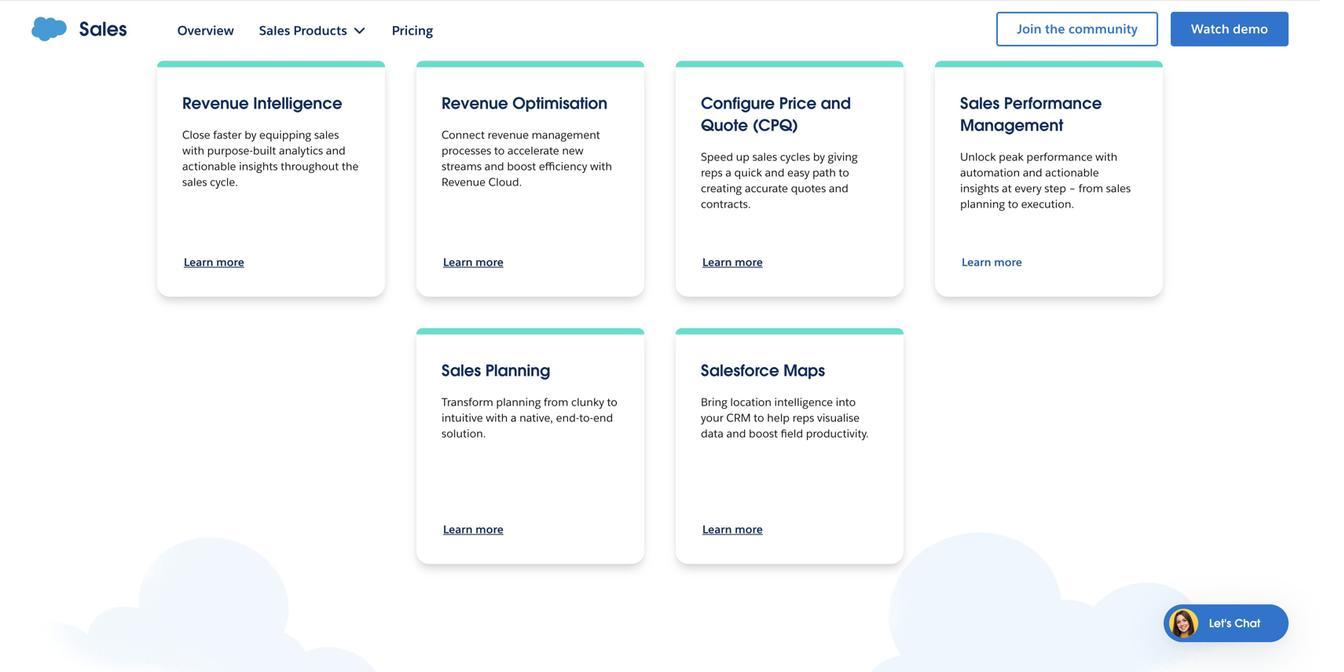 Task type: locate. For each thing, give the bounding box(es) containing it.
0 horizontal spatial reps
[[701, 165, 723, 180]]

speed
[[701, 150, 733, 164]]

0 horizontal spatial actionable
[[182, 159, 236, 173]]

and down the path
[[829, 181, 849, 195]]

learn more
[[184, 255, 244, 269], [443, 255, 504, 269], [703, 255, 763, 269], [962, 255, 1023, 269], [443, 522, 504, 536], [703, 522, 763, 536]]

intelligence
[[253, 93, 342, 114]]

a up creating
[[726, 165, 732, 180]]

to-
[[580, 411, 593, 425]]

quote
[[701, 115, 748, 136]]

learn more for revenue optimisation
[[443, 255, 504, 269]]

learn more for salesforce maps
[[703, 522, 763, 536]]

revenue intelligence
[[182, 93, 342, 114]]

revenue intelligence link
[[182, 93, 342, 114]]

actionable inside unlock peak performance with automation and actionable insights at every step – from sales planning to execution.
[[1046, 165, 1100, 180]]

0 horizontal spatial boost
[[507, 159, 536, 173]]

reps
[[701, 165, 723, 180], [793, 411, 815, 425]]

actionable up –
[[1046, 165, 1100, 180]]

insights down automation
[[961, 181, 999, 195]]

contact us 00800 7253 3333
[[930, 12, 1023, 45]]

planning down at
[[961, 197, 1006, 211]]

2 horizontal spatial sales
[[961, 93, 1000, 114]]

more for revenue intelligence
[[216, 255, 244, 269]]

to
[[494, 143, 505, 158], [839, 165, 850, 180], [1008, 197, 1019, 211], [607, 395, 618, 409], [754, 411, 765, 425]]

and up every
[[1023, 165, 1043, 180]]

revenue up connect
[[442, 93, 508, 114]]

every
[[1015, 181, 1042, 195]]

a left native,
[[511, 411, 517, 425]]

insights
[[239, 159, 278, 173], [961, 181, 999, 195]]

to down at
[[1008, 197, 1019, 211]]

sales inside sales performance management
[[961, 93, 1000, 114]]

analytics
[[279, 143, 323, 158]]

from up end-
[[544, 395, 569, 409]]

revenue
[[182, 93, 249, 114], [442, 93, 508, 114], [442, 175, 486, 189]]

0 vertical spatial by
[[245, 128, 257, 142]]

boost inside bring location intelligence into your crm to help reps visualise data and boost field productivity.
[[749, 426, 778, 441]]

0 vertical spatial a
[[726, 165, 732, 180]]

from right –
[[1079, 181, 1104, 195]]

0 horizontal spatial planning
[[496, 395, 541, 409]]

revenue down streams
[[442, 175, 486, 189]]

revenue
[[488, 128, 529, 142]]

0 horizontal spatial by
[[245, 128, 257, 142]]

1 horizontal spatial planning
[[961, 197, 1006, 211]]

location
[[731, 395, 772, 409]]

1 horizontal spatial boost
[[749, 426, 778, 441]]

with right efficiency
[[590, 159, 612, 173]]

to down giving
[[839, 165, 850, 180]]

learn more for revenue intelligence
[[184, 255, 244, 269]]

more for sales performance management
[[995, 255, 1023, 269]]

2 vertical spatial sales
[[442, 360, 481, 381]]

0 vertical spatial insights
[[239, 159, 278, 173]]

a
[[726, 165, 732, 180], [511, 411, 517, 425]]

1 vertical spatial reps
[[793, 411, 815, 425]]

boost
[[507, 159, 536, 173], [749, 426, 778, 441]]

accurate
[[745, 181, 788, 195]]

cycles
[[780, 150, 811, 164]]

sales for sales planning
[[442, 360, 481, 381]]

1 horizontal spatial by
[[813, 150, 825, 164]]

bring
[[701, 395, 728, 409]]

more for revenue optimisation
[[476, 255, 504, 269]]

more
[[216, 255, 244, 269], [476, 255, 504, 269], [735, 255, 763, 269], [995, 255, 1023, 269], [476, 522, 504, 536], [735, 522, 763, 536]]

close
[[182, 128, 210, 142]]

learn more for sales planning
[[443, 522, 504, 536]]

with down 'transform'
[[486, 411, 508, 425]]

sales inside unlock peak performance with automation and actionable insights at every step – from sales planning to execution.
[[1107, 181, 1131, 195]]

1 vertical spatial sales
[[961, 93, 1000, 114]]

0 horizontal spatial insights
[[239, 159, 278, 173]]

reps down intelligence
[[793, 411, 815, 425]]

0 horizontal spatial from
[[544, 395, 569, 409]]

1 vertical spatial a
[[511, 411, 517, 425]]

and up the
[[326, 143, 346, 158]]

boost down help
[[749, 426, 778, 441]]

and inside the configure price and quote (cpq)
[[821, 93, 851, 114]]

learn for sales performance management
[[962, 255, 992, 269]]

0 horizontal spatial a
[[511, 411, 517, 425]]

insights inside unlock peak performance with automation and actionable insights at every step – from sales planning to execution.
[[961, 181, 999, 195]]

contracts.
[[701, 197, 751, 211]]

automation
[[961, 165, 1020, 180]]

with down close
[[182, 143, 204, 158]]

with inside connect revenue management processes to accelerate new streams and boost efficiency with revenue cloud.
[[590, 159, 612, 173]]

revenue for revenue optimisation
[[442, 93, 508, 114]]

learn more link for revenue intelligence
[[182, 253, 246, 272]]

us
[[991, 12, 1004, 26]]

0 vertical spatial planning
[[961, 197, 1006, 211]]

planning up native,
[[496, 395, 541, 409]]

performance
[[1004, 93, 1102, 114]]

processes
[[442, 143, 492, 158]]

1 horizontal spatial from
[[1079, 181, 1104, 195]]

field
[[781, 426, 803, 441]]

1 vertical spatial insights
[[961, 181, 999, 195]]

revenue up faster
[[182, 93, 249, 114]]

by up 'built'
[[245, 128, 257, 142]]

1 vertical spatial from
[[544, 395, 569, 409]]

productivity.
[[806, 426, 869, 441]]

by inside speed up sales cycles by giving reps a quick and easy path to creating accurate quotes and contracts.
[[813, 150, 825, 164]]

0 vertical spatial boost
[[507, 159, 536, 173]]

reps down speed
[[701, 165, 723, 180]]

boost down accelerate
[[507, 159, 536, 173]]

(cpq)
[[753, 115, 799, 136]]

actionable up cycle.
[[182, 159, 236, 173]]

learn more link for configure price and quote (cpq)
[[701, 253, 765, 272]]

0 vertical spatial sales
[[79, 17, 127, 41]]

1 horizontal spatial reps
[[793, 411, 815, 425]]

to inside bring location intelligence into your crm to help reps visualise data and boost field productivity.
[[754, 411, 765, 425]]

sales right up
[[753, 150, 778, 164]]

sales
[[79, 17, 127, 41], [961, 93, 1000, 114], [442, 360, 481, 381]]

management
[[532, 128, 600, 142]]

0 vertical spatial from
[[1079, 181, 1104, 195]]

1 vertical spatial boost
[[749, 426, 778, 441]]

with right performance
[[1096, 150, 1118, 164]]

0 horizontal spatial sales
[[79, 17, 127, 41]]

a inside speed up sales cycles by giving reps a quick and easy path to creating accurate quotes and contracts.
[[726, 165, 732, 180]]

1 vertical spatial planning
[[496, 395, 541, 409]]

and right price
[[821, 93, 851, 114]]

sales left cycle.
[[182, 175, 207, 189]]

a inside transform planning from clunky to intuitive with a native, end-to-end solution.
[[511, 411, 517, 425]]

learn more link for sales performance management
[[961, 253, 1024, 272]]

1 horizontal spatial a
[[726, 165, 732, 180]]

accelerate
[[508, 143, 559, 158]]

sales planning
[[442, 360, 550, 381]]

by up the path
[[813, 150, 825, 164]]

to up end
[[607, 395, 618, 409]]

from
[[1079, 181, 1104, 195], [544, 395, 569, 409]]

learn more link
[[182, 253, 246, 272], [442, 253, 505, 272], [701, 253, 765, 272], [961, 253, 1024, 272], [442, 520, 505, 539], [701, 520, 765, 539]]

let's
[[1210, 616, 1232, 630]]

0 vertical spatial reps
[[701, 165, 723, 180]]

1 horizontal spatial sales
[[442, 360, 481, 381]]

insights down 'built'
[[239, 159, 278, 173]]

1 horizontal spatial actionable
[[1046, 165, 1100, 180]]

and up cloud. on the top left of the page
[[485, 159, 504, 173]]

cycle.
[[210, 175, 238, 189]]

1 vertical spatial by
[[813, 150, 825, 164]]

learn for salesforce maps
[[703, 522, 732, 536]]

at
[[1002, 181, 1012, 195]]

learn
[[184, 255, 213, 269], [443, 255, 473, 269], [703, 255, 732, 269], [962, 255, 992, 269], [443, 522, 473, 536], [703, 522, 732, 536]]

1 horizontal spatial insights
[[961, 181, 999, 195]]

sales
[[314, 128, 339, 142], [753, 150, 778, 164], [182, 175, 207, 189], [1107, 181, 1131, 195]]

reps inside bring location intelligence into your crm to help reps visualise data and boost field productivity.
[[793, 411, 815, 425]]

to down 'location'
[[754, 411, 765, 425]]

connect revenue management processes to accelerate new streams and boost efficiency with revenue cloud.
[[442, 128, 612, 189]]

by
[[245, 128, 257, 142], [813, 150, 825, 164]]

bring location intelligence into your crm to help reps visualise data and boost field productivity.
[[701, 395, 869, 441]]

insights inside close faster by equipping sales with purpose-built analytics and actionable insights throughout the sales cycle.
[[239, 159, 278, 173]]

to down revenue
[[494, 143, 505, 158]]

contact
[[948, 12, 988, 26]]

clunky
[[571, 395, 604, 409]]

with
[[182, 143, 204, 158], [1096, 150, 1118, 164], [590, 159, 612, 173], [486, 411, 508, 425]]

close faster by equipping sales with purpose-built analytics and actionable insights throughout the sales cycle.
[[182, 128, 359, 189]]

sales right –
[[1107, 181, 1131, 195]]

learn more for sales performance management
[[962, 255, 1023, 269]]

learn more link for revenue optimisation
[[442, 253, 505, 272]]

contact us link
[[948, 12, 1004, 26]]

boost inside connect revenue management processes to accelerate new streams and boost efficiency with revenue cloud.
[[507, 159, 536, 173]]

and down the crm at the bottom right of the page
[[727, 426, 746, 441]]



Task type: describe. For each thing, give the bounding box(es) containing it.
your
[[701, 411, 724, 425]]

chat
[[1235, 616, 1261, 630]]

transform
[[442, 395, 493, 409]]

to inside transform planning from clunky to intuitive with a native, end-to-end solution.
[[607, 395, 618, 409]]

new
[[562, 143, 584, 158]]

to inside connect revenue management processes to accelerate new streams and boost efficiency with revenue cloud.
[[494, 143, 505, 158]]

native,
[[520, 411, 553, 425]]

learn more link for sales planning
[[442, 520, 505, 539]]

peak
[[999, 150, 1024, 164]]

learn more for configure price and quote (cpq)
[[703, 255, 763, 269]]

revenue optimisation link
[[442, 93, 608, 114]]

learn for configure price and quote (cpq)
[[703, 255, 732, 269]]

revenue inside connect revenue management processes to accelerate new streams and boost efficiency with revenue cloud.
[[442, 175, 486, 189]]

solution.
[[442, 426, 486, 441]]

configure price and quote (cpq)
[[701, 93, 851, 136]]

into
[[836, 395, 856, 409]]

sales performance management
[[961, 93, 1102, 136]]

learn for sales planning
[[443, 522, 473, 536]]

revenue optimisation
[[442, 93, 608, 114]]

learn for revenue optimisation
[[443, 255, 473, 269]]

salesforce maps
[[701, 360, 825, 381]]

unlock peak performance with automation and actionable insights at every step – from sales planning to execution.
[[961, 150, 1131, 211]]

and inside unlock peak performance with automation and actionable insights at every step – from sales planning to execution.
[[1023, 165, 1043, 180]]

equipping
[[259, 128, 311, 142]]

speed up sales cycles by giving reps a quick and easy path to creating accurate quotes and contracts.
[[701, 150, 858, 211]]

and up accurate
[[765, 165, 785, 180]]

up
[[736, 150, 750, 164]]

actionable inside close faster by equipping sales with purpose-built analytics and actionable insights throughout the sales cycle.
[[182, 159, 236, 173]]

planning inside transform planning from clunky to intuitive with a native, end-to-end solution.
[[496, 395, 541, 409]]

sales up analytics
[[314, 128, 339, 142]]

–
[[1070, 181, 1076, 195]]

by inside close faster by equipping sales with purpose-built analytics and actionable insights throughout the sales cycle.
[[245, 128, 257, 142]]

path
[[813, 165, 836, 180]]

configure
[[701, 93, 775, 114]]

7253
[[966, 31, 993, 45]]

intuitive
[[442, 411, 483, 425]]

purpose-
[[207, 143, 253, 158]]

salesforce context menu utility navigation
[[984, 10, 1289, 48]]

sales performance management link
[[961, 93, 1102, 136]]

transform planning from clunky to intuitive with a native, end-to-end solution.
[[442, 395, 618, 441]]

learn for revenue intelligence
[[184, 255, 213, 269]]

sales for sales performance management
[[961, 93, 1000, 114]]

performance
[[1027, 150, 1093, 164]]

data
[[701, 426, 724, 441]]

00800
[[930, 31, 963, 45]]

cloud.
[[489, 175, 522, 189]]

price
[[779, 93, 817, 114]]

intelligence
[[775, 395, 833, 409]]

3333
[[996, 31, 1023, 45]]

end-
[[556, 411, 580, 425]]

optimisation
[[513, 93, 608, 114]]

visualise
[[817, 411, 860, 425]]

throughout
[[281, 159, 339, 173]]

with inside transform planning from clunky to intuitive with a native, end-to-end solution.
[[486, 411, 508, 425]]

quotes
[[791, 181, 826, 195]]

more for salesforce maps
[[735, 522, 763, 536]]

efficiency
[[539, 159, 588, 173]]

easy
[[788, 165, 810, 180]]

end
[[593, 411, 613, 425]]

management
[[961, 115, 1064, 136]]

step
[[1045, 181, 1067, 195]]

quick
[[735, 165, 762, 180]]

unlock
[[961, 150, 996, 164]]

let's chat button
[[1164, 605, 1289, 642]]

reps inside speed up sales cycles by giving reps a quick and easy path to creating accurate quotes and contracts.
[[701, 165, 723, 180]]

execution.
[[1022, 197, 1075, 211]]

giving
[[828, 150, 858, 164]]

a for sales planning
[[511, 411, 517, 425]]

built
[[253, 143, 276, 158]]

planning
[[486, 360, 550, 381]]

maps
[[784, 360, 825, 381]]

from inside unlock peak performance with automation and actionable insights at every step – from sales planning to execution.
[[1079, 181, 1104, 195]]

connect
[[442, 128, 485, 142]]

help
[[767, 411, 790, 425]]

revenue for revenue intelligence
[[182, 93, 249, 114]]

creating
[[701, 181, 742, 195]]

with inside unlock peak performance with automation and actionable insights at every step – from sales planning to execution.
[[1096, 150, 1118, 164]]

learn more link for salesforce maps
[[701, 520, 765, 539]]

salesforce
[[701, 360, 779, 381]]

sales link
[[31, 17, 127, 42]]

and inside bring location intelligence into your crm to help reps visualise data and boost field productivity.
[[727, 426, 746, 441]]

site tools navigation
[[901, 9, 1289, 54]]

faster
[[213, 128, 242, 142]]

with inside close faster by equipping sales with purpose-built analytics and actionable insights throughout the sales cycle.
[[182, 143, 204, 158]]

the
[[342, 159, 359, 173]]

sales inside speed up sales cycles by giving reps a quick and easy path to creating accurate quotes and contracts.
[[753, 150, 778, 164]]

more for configure price and quote (cpq)
[[735, 255, 763, 269]]

to inside speed up sales cycles by giving reps a quick and easy path to creating accurate quotes and contracts.
[[839, 165, 850, 180]]

sales inside 'sales' link
[[79, 17, 127, 41]]

and inside connect revenue management processes to accelerate new streams and boost efficiency with revenue cloud.
[[485, 159, 504, 173]]

planning inside unlock peak performance with automation and actionable insights at every step – from sales planning to execution.
[[961, 197, 1006, 211]]

let's chat
[[1210, 616, 1261, 630]]

more for sales planning
[[476, 522, 504, 536]]

salesforce maps link
[[701, 360, 825, 381]]

from inside transform planning from clunky to intuitive with a native, end-to-end solution.
[[544, 395, 569, 409]]

sales planning link
[[442, 360, 550, 381]]

and inside close faster by equipping sales with purpose-built analytics and actionable insights throughout the sales cycle.
[[326, 143, 346, 158]]

crm
[[727, 411, 751, 425]]

to inside unlock peak performance with automation and actionable insights at every step – from sales planning to execution.
[[1008, 197, 1019, 211]]

a for configure price and quote (cpq)
[[726, 165, 732, 180]]

configure price and quote (cpq) link
[[701, 93, 851, 136]]

streams
[[442, 159, 482, 173]]



Task type: vqa. For each thing, say whether or not it's contained in the screenshot.
Sales
yes



